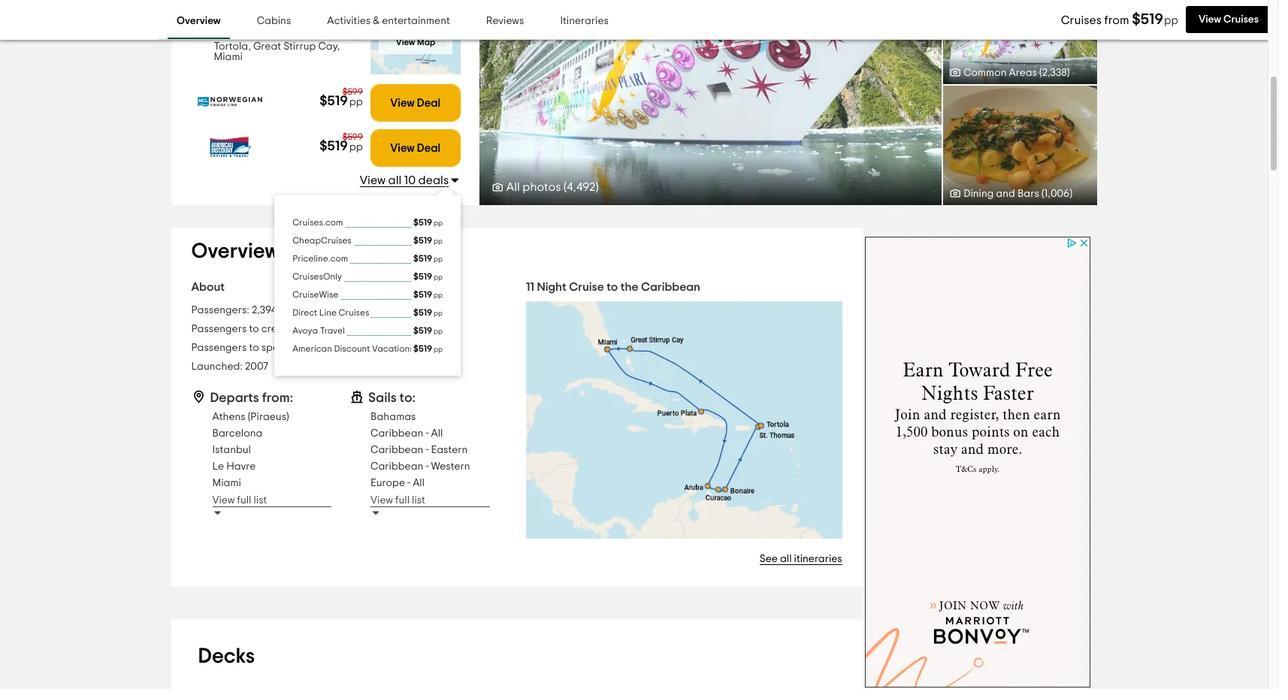 Task type: vqa. For each thing, say whether or not it's contained in the screenshot.
Departs
yes



Task type: locate. For each thing, give the bounding box(es) containing it.
activities
[[327, 16, 371, 27]]

11
[[526, 281, 535, 293]]

2.23
[[289, 324, 309, 335]]

to
[[607, 281, 618, 293], [249, 324, 259, 335], [249, 343, 259, 354]]

overview inside overview link
[[177, 16, 221, 27]]

1 passengers from the top
[[191, 324, 247, 335]]

pp
[[1165, 15, 1179, 26], [349, 96, 363, 108], [349, 142, 363, 153], [434, 220, 443, 227], [434, 238, 443, 245], [434, 256, 443, 263], [434, 274, 443, 281], [434, 292, 443, 299], [434, 310, 443, 317], [434, 328, 443, 336], [434, 346, 443, 354]]

0 horizontal spatial view full list
[[212, 496, 267, 506]]

1 horizontal spatial full
[[396, 496, 410, 506]]

all photos ( 4,492 )
[[507, 181, 599, 193]]

vacations
[[372, 345, 414, 354]]

2,394
[[252, 305, 277, 316]]

launched:
[[191, 362, 243, 372]]

) right photos
[[596, 181, 599, 193]]

overview up curacao,
[[177, 16, 221, 27]]

itineraries link
[[552, 5, 618, 39]]

:1 down direct
[[309, 324, 315, 335]]

all for view
[[388, 175, 402, 187]]

2 view deal from the top
[[391, 143, 441, 154]]

2 vertical spatial all
[[413, 478, 425, 489]]

0 vertical spatial all
[[388, 175, 402, 187]]

areas
[[1010, 68, 1038, 78]]

view full list down havre
[[212, 496, 267, 506]]

1 vertical spatial miami
[[212, 478, 241, 489]]

:1
[[309, 324, 315, 335], [308, 343, 314, 354]]

about
[[191, 281, 225, 293]]

havre
[[226, 462, 256, 472]]

0 horizontal spatial full
[[237, 496, 252, 506]]

$599 down thomas,
[[343, 87, 363, 96]]

cruises from $519 pp
[[1062, 12, 1179, 27]]

7 $519 pp from the top
[[414, 326, 443, 336]]

1 vertical spatial all
[[431, 429, 443, 439]]

2 passengers from the top
[[191, 343, 247, 354]]

all right europe
[[413, 478, 425, 489]]

all
[[388, 175, 402, 187], [781, 554, 792, 565]]

curacao,
[[214, 31, 260, 41]]

)
[[1068, 68, 1070, 78], [596, 181, 599, 193], [1070, 189, 1073, 199]]

1 full from the left
[[237, 496, 252, 506]]

all left 10
[[388, 175, 402, 187]]

( for 2,338
[[1040, 68, 1043, 78]]

-
[[426, 429, 429, 439], [426, 445, 429, 456], [426, 462, 429, 472], [408, 478, 411, 489]]

0 vertical spatial $599
[[343, 87, 363, 96]]

crew:
[[261, 324, 287, 335]]

reviews
[[486, 16, 524, 27]]

$519 pp for priceline.com
[[414, 254, 443, 263]]

6 $519 pp from the top
[[414, 308, 443, 317]]

activities & entertainment
[[327, 16, 450, 27]]

0 vertical spatial $599 $519 pp
[[320, 87, 363, 108]]

$599
[[343, 87, 363, 96], [343, 132, 363, 141]]

2 deal from the top
[[417, 143, 441, 154]]

1 $599 from the top
[[343, 87, 363, 96]]

1 vertical spatial to
[[249, 324, 259, 335]]

puerto
[[248, 20, 280, 31]]

0 vertical spatial miami
[[214, 52, 243, 62]]

1,006
[[1045, 189, 1070, 199]]

full down europe
[[396, 496, 410, 506]]

aruba,
[[313, 20, 346, 31]]

pp inside "cruises from $519 pp"
[[1165, 15, 1179, 26]]

itineraries
[[561, 16, 609, 27]]

:1 for passengers to space: 39 :1
[[308, 343, 314, 354]]

all
[[507, 181, 520, 193], [431, 429, 443, 439], [413, 478, 425, 489]]

le
[[212, 462, 224, 472]]

$599 $519 pp
[[320, 87, 363, 108], [320, 132, 363, 154]]

1 view full list from the left
[[212, 496, 267, 506]]

decks
[[198, 647, 255, 668]]

from:
[[262, 392, 293, 405]]

cruise
[[569, 281, 604, 293]]

athens
[[212, 412, 246, 423]]

:1 down avoya
[[308, 343, 314, 354]]

direct
[[293, 308, 317, 317]]

to up passengers to space: 39 :1
[[249, 324, 259, 335]]

1 vertical spatial $599
[[343, 132, 363, 141]]

list down sails to: bahamas caribbean - all caribbean - eastern caribbean - western europe - all
[[412, 496, 426, 506]]

see
[[760, 554, 778, 565]]

route miami, puerto plata, aruba, curacao, bonaire, st. thomas, tortola, great stirrup cay, miami
[[212, 7, 360, 62]]

2 list from the left
[[412, 496, 426, 506]]

( right photos
[[564, 181, 567, 193]]

american discount vacations $519 pp
[[293, 345, 443, 354]]

cabins link
[[248, 5, 300, 39]]

10
[[404, 175, 416, 187]]

deal up deals
[[417, 143, 441, 154]]

crew: 1,072
[[293, 305, 346, 316]]

0 horizontal spatial all
[[413, 478, 425, 489]]

1 horizontal spatial view full list
[[371, 496, 426, 506]]

(
[[1040, 68, 1043, 78], [564, 181, 567, 193], [1042, 189, 1045, 199]]

1 vertical spatial deal
[[417, 143, 441, 154]]

view deal
[[391, 98, 441, 109], [391, 143, 441, 154]]

view full list for sails
[[371, 496, 426, 506]]

overview up about
[[191, 242, 280, 263]]

( right "areas"
[[1040, 68, 1043, 78]]

$519 pp for cruisewise
[[414, 290, 443, 299]]

4 $519 pp from the top
[[414, 272, 443, 281]]

1 list from the left
[[254, 496, 267, 506]]

1 vertical spatial $599 $519 pp
[[320, 132, 363, 154]]

passengers to space: 39 :1
[[191, 343, 314, 354]]

2 horizontal spatial cruises
[[1224, 14, 1260, 25]]

1 vertical spatial view deal
[[391, 143, 441, 154]]

$519
[[1133, 12, 1164, 27], [320, 95, 348, 108], [320, 140, 348, 154], [414, 218, 432, 227], [414, 236, 432, 245], [414, 254, 432, 263], [414, 272, 432, 281], [414, 290, 432, 299], [414, 308, 432, 317], [414, 326, 432, 336], [414, 345, 432, 354]]

0 horizontal spatial list
[[254, 496, 267, 506]]

) for all photos ( 4,492 )
[[596, 181, 599, 193]]

passengers:
[[191, 305, 250, 316]]

2 $519 pp from the top
[[414, 236, 443, 245]]

passengers down passengers:
[[191, 324, 247, 335]]

2 view full list from the left
[[371, 496, 426, 506]]

view full list
[[212, 496, 267, 506], [371, 496, 426, 506]]

1 $519 pp from the top
[[414, 218, 443, 227]]

0 horizontal spatial all
[[388, 175, 402, 187]]

to down passengers to crew: 2.23 :1
[[249, 343, 259, 354]]

passengers for passengers to crew:
[[191, 324, 247, 335]]

priceline.com
[[293, 254, 348, 263]]

deal down the map
[[417, 98, 441, 109]]

0 vertical spatial passengers
[[191, 324, 247, 335]]

all up eastern
[[431, 429, 443, 439]]

11 night cruise to the caribbean
[[526, 281, 701, 293]]

2 vertical spatial to
[[249, 343, 259, 354]]

miami down the le
[[212, 478, 241, 489]]

) right "areas"
[[1068, 68, 1070, 78]]

the map for this itinerary is not available at this time. image
[[526, 302, 843, 539]]

2 full from the left
[[396, 496, 410, 506]]

0 vertical spatial all
[[507, 181, 520, 193]]

1 horizontal spatial cruises
[[1062, 14, 1102, 26]]

overview
[[177, 16, 221, 27], [191, 242, 280, 263]]

caribbean
[[641, 281, 701, 293], [371, 429, 424, 439], [371, 445, 424, 456], [371, 462, 424, 472]]

all right see
[[781, 554, 792, 565]]

$599 $519 pp up the "view all 10 deals"
[[320, 132, 363, 154]]

( for 4,492
[[564, 181, 567, 193]]

departs from: athens (piraeus) barcelona istanbul le havre miami
[[210, 392, 293, 489]]

1 horizontal spatial all
[[781, 554, 792, 565]]

miami
[[214, 52, 243, 62], [212, 478, 241, 489]]

1 $599 $519 pp from the top
[[320, 87, 363, 108]]

1 vertical spatial :1
[[308, 343, 314, 354]]

to for passengers to crew: 2.23 :1
[[249, 324, 259, 335]]

3 $519 pp from the top
[[414, 254, 443, 263]]

$519 pp for cruisesonly
[[414, 272, 443, 281]]

0 vertical spatial overview
[[177, 16, 221, 27]]

1 vertical spatial all
[[781, 554, 792, 565]]

0 vertical spatial deal
[[417, 98, 441, 109]]

list for from:
[[254, 496, 267, 506]]

2 $599 from the top
[[343, 132, 363, 141]]

1 vertical spatial passengers
[[191, 343, 247, 354]]

5 $519 pp from the top
[[414, 290, 443, 299]]

$599 up the "view all 10 deals"
[[343, 132, 363, 141]]

) for common areas ( 2,338 )
[[1068, 68, 1070, 78]]

view all 10 deals
[[360, 175, 449, 187]]

0 vertical spatial view deal
[[391, 98, 441, 109]]

full for departs
[[237, 496, 252, 506]]

list down havre
[[254, 496, 267, 506]]

$519 pp for cheapcruises
[[414, 236, 443, 245]]

view
[[1199, 14, 1222, 25], [396, 37, 415, 46], [391, 98, 415, 109], [391, 143, 415, 154], [360, 175, 386, 187], [212, 496, 235, 506], [371, 496, 393, 506]]

pp inside american discount vacations $519 pp
[[434, 346, 443, 354]]

view full list down europe
[[371, 496, 426, 506]]

$599 $519 pp down cay,
[[320, 87, 363, 108]]

passengers up launched:
[[191, 343, 247, 354]]

1 vertical spatial overview
[[191, 242, 280, 263]]

full down havre
[[237, 496, 252, 506]]

miami down curacao,
[[214, 52, 243, 62]]

to left the the
[[607, 281, 618, 293]]

view deal down view map
[[391, 98, 441, 109]]

cruisesonly
[[293, 272, 342, 281]]

1 horizontal spatial list
[[412, 496, 426, 506]]

0 vertical spatial :1
[[309, 324, 315, 335]]

cay,
[[318, 41, 340, 52]]

view deal up 10
[[391, 143, 441, 154]]

all left photos
[[507, 181, 520, 193]]

full
[[237, 496, 252, 506], [396, 496, 410, 506]]



Task type: describe. For each thing, give the bounding box(es) containing it.
to:
[[400, 392, 416, 405]]

2 horizontal spatial all
[[507, 181, 520, 193]]

deals
[[419, 175, 449, 187]]

passengers for passengers to space:
[[191, 343, 247, 354]]

space:
[[261, 343, 294, 354]]

overview link
[[168, 5, 230, 39]]

$519 pp for cruises.com
[[414, 218, 443, 227]]

from
[[1105, 14, 1130, 26]]

crew:
[[293, 305, 321, 316]]

common
[[964, 68, 1007, 78]]

tortola,
[[214, 41, 251, 52]]

western
[[431, 462, 470, 472]]

bonaire,
[[262, 31, 302, 41]]

direct line cruises
[[293, 308, 369, 317]]

cruises inside "cruises from $519 pp"
[[1062, 14, 1102, 26]]

itineraries
[[795, 554, 843, 565]]

dining and bars ( 1,006 )
[[964, 189, 1073, 199]]

see all itineraries
[[760, 554, 843, 565]]

cheapcruises
[[293, 236, 352, 245]]

barcelona
[[212, 429, 263, 439]]

cruises.com
[[293, 218, 343, 227]]

activities & entertainment link
[[318, 5, 459, 39]]

st.
[[305, 31, 317, 41]]

2007
[[245, 362, 269, 372]]

entertainment
[[382, 16, 450, 27]]

american
[[293, 345, 332, 354]]

0 vertical spatial to
[[607, 281, 618, 293]]

the
[[621, 281, 639, 293]]

full for sails
[[396, 496, 410, 506]]

$519 pp for direct line cruises
[[414, 308, 443, 317]]

advertisement region
[[866, 237, 1091, 688]]

39
[[297, 343, 308, 354]]

miami,
[[214, 20, 245, 31]]

1 horizontal spatial all
[[431, 429, 443, 439]]

1,072
[[323, 305, 346, 316]]

plata,
[[282, 20, 311, 31]]

cabins
[[257, 16, 291, 27]]

( right bars
[[1042, 189, 1045, 199]]

great
[[253, 41, 281, 52]]

avoya travel
[[293, 326, 345, 336]]

stirrup
[[284, 41, 316, 52]]

travel
[[320, 326, 345, 336]]

bahamas
[[371, 412, 416, 423]]

$519 pp for avoya travel
[[414, 326, 443, 336]]

to for passengers to space: 39 :1
[[249, 343, 259, 354]]

avoya
[[293, 326, 318, 336]]

dining
[[964, 189, 994, 199]]

(piraeus)
[[248, 412, 289, 423]]

reviews link
[[477, 5, 533, 39]]

) right bars
[[1070, 189, 1073, 199]]

|
[[275, 362, 278, 372]]

istanbul
[[212, 445, 251, 456]]

sails to: bahamas caribbean - all caribbean - eastern caribbean - western europe - all
[[369, 392, 470, 489]]

sails
[[369, 392, 397, 405]]

miami inside the departs from: athens (piraeus) barcelona istanbul le havre miami
[[212, 478, 241, 489]]

all for see
[[781, 554, 792, 565]]

list for to:
[[412, 496, 426, 506]]

2 $599 $519 pp from the top
[[320, 132, 363, 154]]

common areas ( 2,338 )
[[964, 68, 1070, 78]]

discount
[[334, 345, 370, 354]]

passengers to crew: 2.23 :1
[[191, 324, 315, 335]]

passengers: 2,394
[[191, 305, 277, 316]]

route
[[212, 7, 244, 19]]

0 horizontal spatial cruises
[[339, 308, 369, 317]]

bars
[[1018, 189, 1040, 199]]

:1 for passengers to crew: 2.23 :1
[[309, 324, 315, 335]]

photos
[[523, 181, 561, 193]]

1 view deal from the top
[[391, 98, 441, 109]]

&
[[373, 16, 380, 27]]

1 deal from the top
[[417, 98, 441, 109]]

night
[[537, 281, 567, 293]]

miami inside route miami, puerto plata, aruba, curacao, bonaire, st. thomas, tortola, great stirrup cay, miami
[[214, 52, 243, 62]]

thomas,
[[319, 31, 360, 41]]

launched: 2007 |
[[191, 362, 285, 372]]

eastern
[[431, 445, 468, 456]]

line
[[319, 308, 337, 317]]

view map
[[396, 37, 436, 46]]

cruisewise
[[293, 290, 339, 299]]

4,492
[[567, 181, 596, 193]]

view full list for departs
[[212, 496, 267, 506]]

europe
[[371, 478, 405, 489]]

view cruises
[[1199, 14, 1260, 25]]

and
[[997, 189, 1016, 199]]

departs
[[210, 392, 259, 405]]

map
[[417, 37, 436, 46]]



